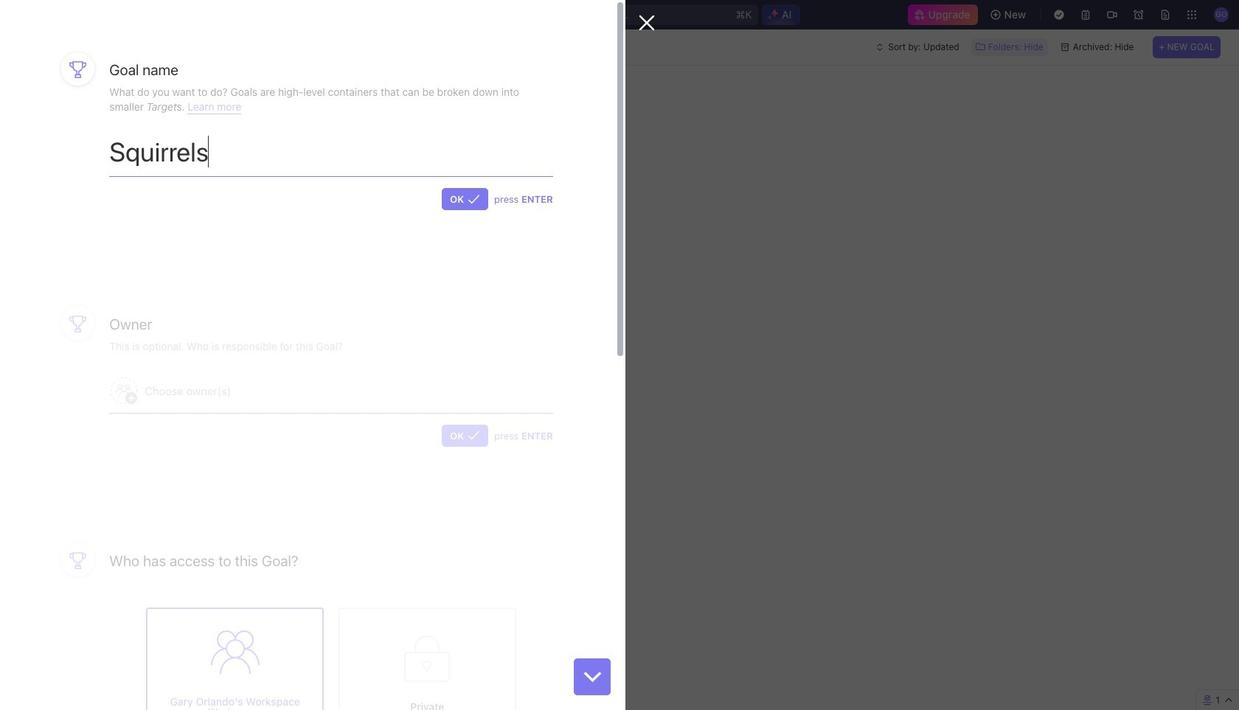 Task type: describe. For each thing, give the bounding box(es) containing it.
sidebar navigation
[[0, 30, 188, 711]]



Task type: locate. For each thing, give the bounding box(es) containing it.
dialog
[[0, 0, 655, 711]]

None text field
[[109, 136, 553, 176]]



Task type: vqa. For each thing, say whether or not it's contained in the screenshot.
topmost "Team Space" link
no



